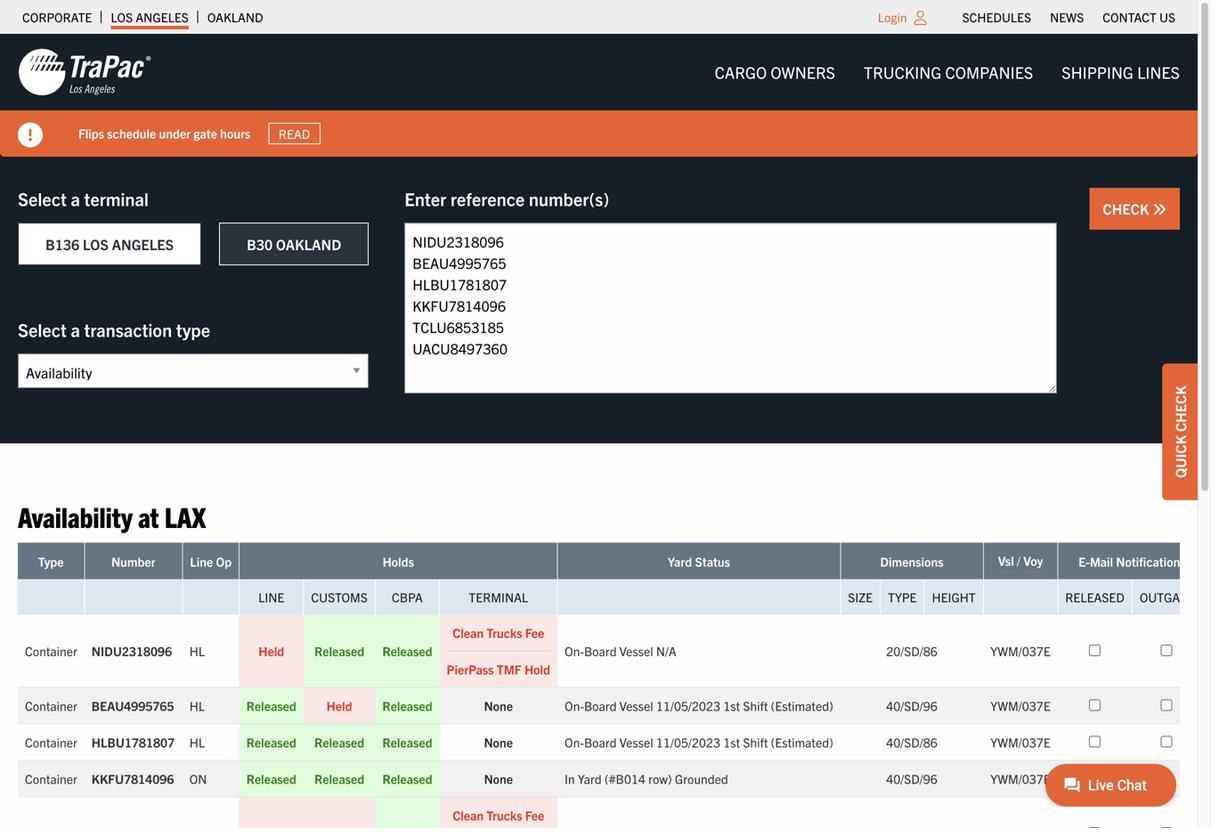 Task type: locate. For each thing, give the bounding box(es) containing it.
40/sd/96 for in yard (#b014 row) grounded
[[886, 771, 938, 787]]

0 vertical spatial (estimated)
[[771, 698, 833, 714]]

board for 20/sd/86
[[584, 643, 617, 659]]

40/sd/96 up 40/sd/86 at the bottom right of the page
[[886, 698, 938, 714]]

menu bar
[[953, 4, 1185, 29], [701, 54, 1194, 90]]

banner
[[0, 34, 1211, 157]]

2 (estimated) from the top
[[771, 734, 833, 750]]

on- for 40/sd/96
[[565, 698, 584, 714]]

menu bar down 'light' image
[[701, 54, 1194, 90]]

0 vertical spatial none
[[484, 698, 513, 714]]

1 vertical spatial on-
[[565, 698, 584, 714]]

2 vertical spatial hl
[[189, 734, 205, 750]]

board up (#b014
[[584, 734, 617, 750]]

shift for 40/sd/96
[[743, 698, 768, 714]]

container left nidu2318096
[[25, 643, 77, 659]]

los
[[111, 9, 133, 25], [83, 235, 109, 253]]

enter
[[405, 187, 446, 210]]

under
[[159, 125, 191, 141]]

1 vertical spatial line
[[258, 589, 284, 605]]

40/sd/96 down 40/sd/86 at the bottom right of the page
[[886, 771, 938, 787]]

ywm/037e for beau4995765
[[991, 698, 1051, 714]]

1 board from the top
[[584, 643, 617, 659]]

1 container from the top
[[25, 643, 77, 659]]

0 vertical spatial shift
[[743, 698, 768, 714]]

terminal
[[84, 187, 149, 210]]

(estimated) for 40/sd/86
[[771, 734, 833, 750]]

contact
[[1103, 9, 1157, 25]]

b30
[[247, 235, 273, 253]]

3 vessel from the top
[[620, 734, 653, 750]]

2 board from the top
[[584, 698, 617, 714]]

line left customs
[[258, 589, 284, 605]]

select
[[18, 187, 67, 210], [18, 318, 67, 341]]

0 horizontal spatial check
[[1103, 199, 1152, 217]]

3 board from the top
[[584, 734, 617, 750]]

1 fee from the top
[[525, 625, 544, 641]]

dimensions
[[880, 553, 944, 569]]

1 ywm/037e from the top
[[991, 643, 1051, 659]]

1 clean from the top
[[453, 625, 484, 641]]

menu bar containing schedules
[[953, 4, 1185, 29]]

0 vertical spatial clean trucks fee
[[453, 625, 544, 641]]

on-board vessel 11/05/2023 1st shift (estimated)
[[565, 698, 833, 714], [565, 734, 833, 750]]

3 none from the top
[[484, 771, 513, 787]]

1 trucks from the top
[[487, 625, 522, 641]]

1 shift from the top
[[743, 698, 768, 714]]

0 horizontal spatial los
[[83, 235, 109, 253]]

oakland link
[[207, 4, 263, 29]]

1 vertical spatial board
[[584, 698, 617, 714]]

2 hl from the top
[[189, 698, 205, 714]]

vessel
[[620, 643, 653, 659], [620, 698, 653, 714], [620, 734, 653, 750]]

container for hlbu1781807
[[25, 734, 77, 750]]

hl right beau4995765 at the bottom left of the page
[[189, 698, 205, 714]]

a left 'terminal'
[[71, 187, 80, 210]]

container for nidu2318096
[[25, 643, 77, 659]]

1 vertical spatial menu bar
[[701, 54, 1194, 90]]

hl up on
[[189, 734, 205, 750]]

1 vertical spatial none
[[484, 734, 513, 750]]

1 none from the top
[[484, 698, 513, 714]]

check inside button
[[1103, 199, 1152, 217]]

1 vertical spatial held
[[327, 698, 352, 714]]

40/sd/86
[[886, 734, 938, 750]]

None checkbox
[[1161, 645, 1172, 656], [1089, 699, 1101, 711], [1089, 736, 1101, 748], [1161, 645, 1172, 656], [1089, 699, 1101, 711], [1089, 736, 1101, 748]]

los angeles link
[[111, 4, 189, 29]]

shift for 40/sd/86
[[743, 734, 768, 750]]

menu bar up "shipping"
[[953, 4, 1185, 29]]

0 vertical spatial angeles
[[136, 9, 189, 25]]

2 select from the top
[[18, 318, 67, 341]]

a left transaction
[[71, 318, 80, 341]]

1 vertical spatial oakland
[[276, 235, 341, 253]]

1 horizontal spatial yard
[[668, 553, 692, 569]]

3 on- from the top
[[565, 734, 584, 750]]

1 vessel from the top
[[620, 643, 653, 659]]

on-board vessel n/a
[[565, 643, 677, 659]]

0 vertical spatial held
[[259, 643, 284, 659]]

1 vertical spatial 11/05/2023
[[656, 734, 720, 750]]

us
[[1159, 9, 1176, 25]]

quick check
[[1171, 386, 1189, 478]]

clean
[[453, 625, 484, 641], [453, 807, 484, 823]]

0 horizontal spatial held
[[259, 643, 284, 659]]

1 40/sd/96 from the top
[[886, 698, 938, 714]]

board
[[584, 643, 617, 659], [584, 698, 617, 714], [584, 734, 617, 750]]

yard right in
[[578, 771, 602, 787]]

los angeles
[[111, 9, 189, 25]]

released
[[1065, 589, 1125, 605], [314, 643, 364, 659], [382, 643, 432, 659], [246, 698, 296, 714], [382, 698, 432, 714], [246, 734, 296, 750], [314, 734, 364, 750], [382, 734, 432, 750], [246, 771, 296, 787], [314, 771, 364, 787], [382, 771, 432, 787]]

beau4995765
[[92, 698, 174, 714]]

2 a from the top
[[71, 318, 80, 341]]

read
[[279, 126, 310, 142]]

check
[[1103, 199, 1152, 217], [1171, 386, 1189, 432]]

0 vertical spatial trucks
[[487, 625, 522, 641]]

1 horizontal spatial line
[[258, 589, 284, 605]]

2 none from the top
[[484, 734, 513, 750]]

1 vertical spatial trucks
[[487, 807, 522, 823]]

(estimated)
[[771, 698, 833, 714], [771, 734, 833, 750]]

1 horizontal spatial type
[[888, 589, 917, 605]]

11/05/2023 down n/a
[[656, 698, 720, 714]]

pierpass
[[447, 661, 494, 677]]

2 ywm/037e from the top
[[991, 698, 1051, 714]]

container
[[25, 643, 77, 659], [25, 698, 77, 714], [25, 734, 77, 750], [25, 771, 77, 787]]

pierpass tmf hold
[[447, 661, 550, 677]]

gate
[[194, 125, 217, 141]]

0 vertical spatial vessel
[[620, 643, 653, 659]]

hl
[[189, 643, 205, 659], [189, 698, 205, 714], [189, 734, 205, 750]]

enter reference number(s)
[[405, 187, 609, 210]]

0 vertical spatial board
[[584, 643, 617, 659]]

cargo owners
[[715, 62, 835, 82]]

0 vertical spatial on-board vessel 11/05/2023 1st shift (estimated)
[[565, 698, 833, 714]]

on-
[[565, 643, 584, 659], [565, 698, 584, 714], [565, 734, 584, 750]]

2 on- from the top
[[565, 698, 584, 714]]

1 (estimated) from the top
[[771, 698, 833, 714]]

banner containing cargo owners
[[0, 34, 1211, 157]]

check inside 'link'
[[1171, 386, 1189, 432]]

board left n/a
[[584, 643, 617, 659]]

menu bar containing cargo owners
[[701, 54, 1194, 90]]

news
[[1050, 9, 1084, 25]]

1 horizontal spatial check
[[1171, 386, 1189, 432]]

3 ywm/037e from the top
[[991, 734, 1051, 750]]

None checkbox
[[1089, 645, 1101, 656], [1161, 699, 1172, 711], [1161, 736, 1172, 748], [1089, 772, 1101, 784], [1161, 772, 1172, 784], [1089, 645, 1101, 656], [1161, 699, 1172, 711], [1161, 736, 1172, 748], [1089, 772, 1101, 784], [1161, 772, 1172, 784]]

e-
[[1079, 553, 1090, 569]]

hl for nidu2318096
[[189, 643, 205, 659]]

1st
[[723, 698, 740, 714], [723, 734, 740, 750]]

1 vertical spatial check
[[1171, 386, 1189, 432]]

1 vertical spatial select
[[18, 318, 67, 341]]

1 horizontal spatial los
[[111, 9, 133, 25]]

2 vertical spatial board
[[584, 734, 617, 750]]

light image
[[914, 11, 927, 25]]

0 vertical spatial clean
[[453, 625, 484, 641]]

angeles left oakland 'link'
[[136, 9, 189, 25]]

20/sd/86
[[886, 643, 938, 659]]

2 vertical spatial on-
[[565, 734, 584, 750]]

lines
[[1137, 62, 1180, 82]]

yard left status
[[668, 553, 692, 569]]

1 on-board vessel 11/05/2023 1st shift (estimated) from the top
[[565, 698, 833, 714]]

2 vessel from the top
[[620, 698, 653, 714]]

a for transaction
[[71, 318, 80, 341]]

2 shift from the top
[[743, 734, 768, 750]]

news link
[[1050, 4, 1084, 29]]

corporate link
[[22, 4, 92, 29]]

number(s)
[[529, 187, 609, 210]]

line left op
[[190, 553, 213, 569]]

1 select from the top
[[18, 187, 67, 210]]

1 on- from the top
[[565, 643, 584, 659]]

1 hl from the top
[[189, 643, 205, 659]]

1 vertical spatial on-board vessel 11/05/2023 1st shift (estimated)
[[565, 734, 833, 750]]

3 container from the top
[[25, 734, 77, 750]]

hl right nidu2318096
[[189, 643, 205, 659]]

2 clean from the top
[[453, 807, 484, 823]]

4 container from the top
[[25, 771, 77, 787]]

0 vertical spatial line
[[190, 553, 213, 569]]

type down dimensions on the right bottom of the page
[[888, 589, 917, 605]]

on-board vessel 11/05/2023 1st shift (estimated) up grounded
[[565, 734, 833, 750]]

0 vertical spatial los
[[111, 9, 133, 25]]

outgate
[[1140, 589, 1193, 605]]

hl for beau4995765
[[189, 698, 205, 714]]

board for 40/sd/96
[[584, 698, 617, 714]]

4 ywm/037e from the top
[[991, 771, 1051, 787]]

oakland
[[207, 9, 263, 25], [276, 235, 341, 253]]

0 vertical spatial fee
[[525, 625, 544, 641]]

/
[[1017, 552, 1021, 569]]

0 vertical spatial a
[[71, 187, 80, 210]]

1 a from the top
[[71, 187, 80, 210]]

board down on-board vessel n/a
[[584, 698, 617, 714]]

11/05/2023 for 40/sd/96
[[656, 698, 720, 714]]

1 vertical spatial clean
[[453, 807, 484, 823]]

2 container from the top
[[25, 698, 77, 714]]

oakland right b30
[[276, 235, 341, 253]]

2 1st from the top
[[723, 734, 740, 750]]

1 vertical spatial 40/sd/96
[[886, 771, 938, 787]]

1 vertical spatial vessel
[[620, 698, 653, 714]]

2 trucks from the top
[[487, 807, 522, 823]]

contact us
[[1103, 9, 1176, 25]]

2 11/05/2023 from the top
[[656, 734, 720, 750]]

0 vertical spatial on-
[[565, 643, 584, 659]]

select up the b136
[[18, 187, 67, 210]]

vessel up in yard (#b014 row) grounded
[[620, 734, 653, 750]]

none
[[484, 698, 513, 714], [484, 734, 513, 750], [484, 771, 513, 787]]

a
[[71, 187, 80, 210], [71, 318, 80, 341]]

0 vertical spatial menu bar
[[953, 4, 1185, 29]]

trucking companies
[[864, 62, 1033, 82]]

0 vertical spatial oakland
[[207, 9, 263, 25]]

0 horizontal spatial yard
[[578, 771, 602, 787]]

shift
[[743, 698, 768, 714], [743, 734, 768, 750]]

type
[[38, 553, 64, 569], [888, 589, 917, 605]]

0 vertical spatial select
[[18, 187, 67, 210]]

on-board vessel 11/05/2023 1st shift (estimated) down n/a
[[565, 698, 833, 714]]

type
[[176, 318, 210, 341]]

1 vertical spatial angeles
[[112, 235, 174, 253]]

fee
[[525, 625, 544, 641], [525, 807, 544, 823]]

vessel for 40/sd/86
[[620, 734, 653, 750]]

login
[[878, 9, 907, 25]]

none for kkfu7814096
[[484, 771, 513, 787]]

shipping lines
[[1062, 62, 1180, 82]]

0 vertical spatial 11/05/2023
[[656, 698, 720, 714]]

select left transaction
[[18, 318, 67, 341]]

11/05/2023
[[656, 698, 720, 714], [656, 734, 720, 750]]

on-board vessel 11/05/2023 1st shift (estimated) for 40/sd/86
[[565, 734, 833, 750]]

2 vertical spatial vessel
[[620, 734, 653, 750]]

1 vertical spatial 1st
[[723, 734, 740, 750]]

0 horizontal spatial line
[[190, 553, 213, 569]]

1 vertical spatial a
[[71, 318, 80, 341]]

schedules
[[962, 9, 1031, 25]]

1 vertical spatial fee
[[525, 807, 544, 823]]

angeles
[[136, 9, 189, 25], [112, 235, 174, 253]]

vessel left n/a
[[620, 643, 653, 659]]

11/05/2023 up grounded
[[656, 734, 720, 750]]

0 vertical spatial check
[[1103, 199, 1152, 217]]

none for hlbu1781807
[[484, 734, 513, 750]]

container left kkfu7814096
[[25, 771, 77, 787]]

login link
[[878, 9, 907, 25]]

1 1st from the top
[[723, 698, 740, 714]]

1 vertical spatial shift
[[743, 734, 768, 750]]

0 horizontal spatial oakland
[[207, 9, 263, 25]]

container left beau4995765 at the bottom left of the page
[[25, 698, 77, 714]]

in yard (#b014 row) grounded
[[565, 771, 728, 787]]

select for select a transaction type
[[18, 318, 67, 341]]

grounded
[[675, 771, 728, 787]]

(#b014
[[605, 771, 646, 787]]

0 vertical spatial 40/sd/96
[[886, 698, 938, 714]]

vsl
[[998, 552, 1014, 569]]

2 vertical spatial none
[[484, 771, 513, 787]]

notification
[[1116, 553, 1180, 569]]

0 vertical spatial hl
[[189, 643, 205, 659]]

0 vertical spatial 1st
[[723, 698, 740, 714]]

1 vertical spatial clean trucks fee
[[453, 807, 544, 823]]

los right corporate link
[[111, 9, 133, 25]]

los right the b136
[[83, 235, 109, 253]]

3 hl from the top
[[189, 734, 205, 750]]

vessel for 40/sd/96
[[620, 698, 653, 714]]

container left hlbu1781807 on the left bottom of the page
[[25, 734, 77, 750]]

number
[[111, 553, 156, 569]]

line for line
[[258, 589, 284, 605]]

contact us link
[[1103, 4, 1176, 29]]

1 vertical spatial (estimated)
[[771, 734, 833, 750]]

oakland right los angeles link
[[207, 9, 263, 25]]

2 on-board vessel 11/05/2023 1st shift (estimated) from the top
[[565, 734, 833, 750]]

voy
[[1023, 552, 1043, 569]]

vessel down on-board vessel n/a
[[620, 698, 653, 714]]

1 11/05/2023 from the top
[[656, 698, 720, 714]]

type down availability
[[38, 553, 64, 569]]

2 40/sd/96 from the top
[[886, 771, 938, 787]]

1 vertical spatial hl
[[189, 698, 205, 714]]

angeles down 'terminal'
[[112, 235, 174, 253]]

0 vertical spatial type
[[38, 553, 64, 569]]

clean trucks fee
[[453, 625, 544, 641], [453, 807, 544, 823]]

1 horizontal spatial held
[[327, 698, 352, 714]]



Task type: vqa. For each thing, say whether or not it's contained in the screenshot.


Task type: describe. For each thing, give the bounding box(es) containing it.
board for 40/sd/86
[[584, 734, 617, 750]]

yard status
[[668, 553, 730, 569]]

availability
[[18, 499, 133, 533]]

schedule
[[107, 125, 156, 141]]

quick
[[1171, 435, 1189, 478]]

select a terminal
[[18, 187, 149, 210]]

on-board vessel 11/05/2023 1st shift (estimated) for 40/sd/96
[[565, 698, 833, 714]]

cargo owners link
[[701, 54, 850, 90]]

read link
[[268, 123, 320, 144]]

trucking
[[864, 62, 942, 82]]

solid image
[[18, 122, 43, 147]]

ywm/037e for kkfu7814096
[[991, 771, 1051, 787]]

11/05/2023 for 40/sd/86
[[656, 734, 720, 750]]

(estimated) for 40/sd/96
[[771, 698, 833, 714]]

los angeles image
[[18, 47, 151, 97]]

container for kkfu7814096
[[25, 771, 77, 787]]

line op
[[190, 553, 232, 569]]

2 clean trucks fee from the top
[[453, 807, 544, 823]]

schedules link
[[962, 4, 1031, 29]]

hlbu1781807
[[92, 734, 175, 750]]

op
[[216, 553, 232, 569]]

b30 oakland
[[247, 235, 341, 253]]

corporate
[[22, 9, 92, 25]]

cargo
[[715, 62, 767, 82]]

40/sd/96 for on-board vessel 11/05/2023 1st shift (estimated)
[[886, 698, 938, 714]]

terminal
[[469, 589, 528, 605]]

quick check link
[[1162, 363, 1198, 500]]

hl for hlbu1781807
[[189, 734, 205, 750]]

Enter reference number(s) text field
[[405, 223, 1057, 394]]

transaction
[[84, 318, 172, 341]]

nidu2318096
[[92, 643, 172, 659]]

row)
[[648, 771, 672, 787]]

trucking companies link
[[850, 54, 1048, 90]]

at
[[138, 499, 159, 533]]

1 horizontal spatial oakland
[[276, 235, 341, 253]]

b136
[[45, 235, 79, 253]]

on
[[189, 771, 207, 787]]

solid image
[[1152, 202, 1167, 216]]

cbpa
[[392, 589, 423, 605]]

shipping lines link
[[1048, 54, 1194, 90]]

1 clean trucks fee from the top
[[453, 625, 544, 641]]

owners
[[771, 62, 835, 82]]

flips
[[78, 125, 104, 141]]

check button
[[1089, 188, 1180, 230]]

size
[[848, 589, 873, 605]]

customs
[[311, 589, 368, 605]]

lax
[[165, 499, 206, 533]]

availability at lax
[[18, 499, 206, 533]]

e-mail notification
[[1079, 553, 1180, 569]]

ywm/037e for nidu2318096
[[991, 643, 1051, 659]]

1st for 40/sd/86
[[723, 734, 740, 750]]

none for beau4995765
[[484, 698, 513, 714]]

a for terminal
[[71, 187, 80, 210]]

companies
[[945, 62, 1033, 82]]

0 horizontal spatial type
[[38, 553, 64, 569]]

height
[[932, 589, 976, 605]]

on- for 40/sd/86
[[565, 734, 584, 750]]

b136 los angeles
[[45, 235, 174, 253]]

vsl / voy
[[998, 552, 1043, 569]]

on- for 20/sd/86
[[565, 643, 584, 659]]

hold
[[525, 661, 550, 677]]

0 vertical spatial yard
[[668, 553, 692, 569]]

n/a
[[656, 643, 677, 659]]

ywm/037e for hlbu1781807
[[991, 734, 1051, 750]]

kkfu7814096
[[92, 771, 174, 787]]

holds
[[383, 553, 414, 569]]

shipping
[[1062, 62, 1134, 82]]

select a transaction type
[[18, 318, 210, 341]]

1st for 40/sd/96
[[723, 698, 740, 714]]

1 vertical spatial type
[[888, 589, 917, 605]]

mail
[[1090, 553, 1113, 569]]

reference
[[450, 187, 525, 210]]

flips schedule under gate hours
[[78, 125, 251, 141]]

tmf
[[497, 661, 522, 677]]

select for select a terminal
[[18, 187, 67, 210]]

2 fee from the top
[[525, 807, 544, 823]]

status
[[695, 553, 730, 569]]

line for line op
[[190, 553, 213, 569]]

container for beau4995765
[[25, 698, 77, 714]]

in
[[565, 771, 575, 787]]

1 vertical spatial los
[[83, 235, 109, 253]]

vessel for 20/sd/86
[[620, 643, 653, 659]]

1 vertical spatial yard
[[578, 771, 602, 787]]

hours
[[220, 125, 251, 141]]

menu bar inside 'banner'
[[701, 54, 1194, 90]]



